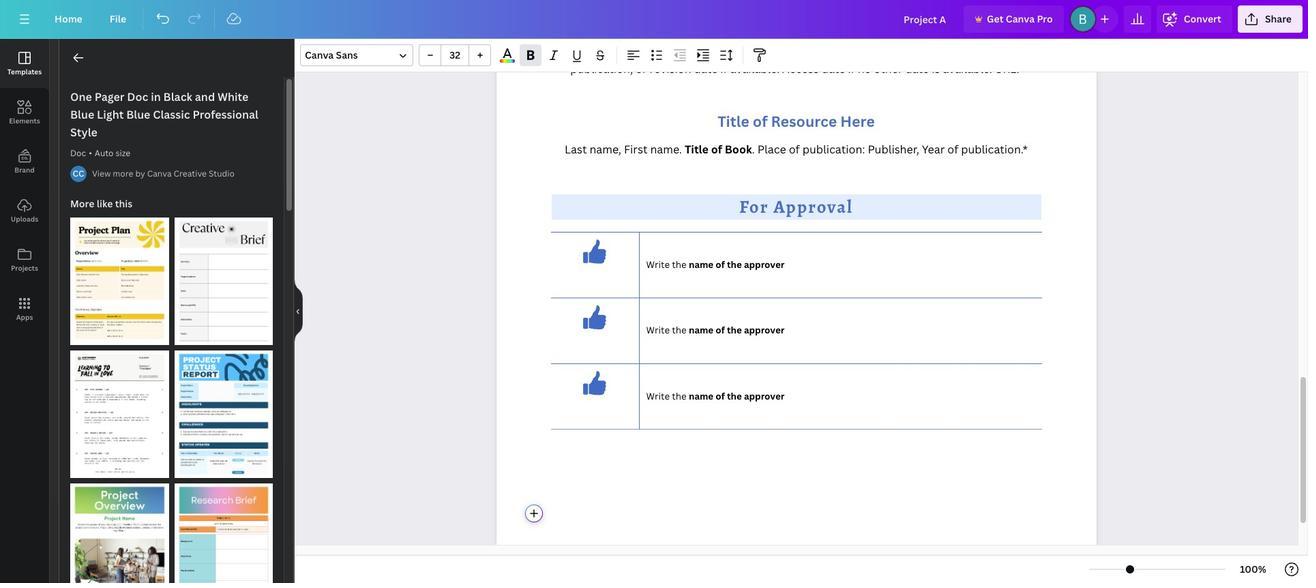Task type: describe. For each thing, give the bounding box(es) containing it.
projects
[[11, 263, 38, 273]]

name,
[[590, 142, 622, 157]]

share button
[[1239, 5, 1303, 33]]

2 available. from the left
[[943, 62, 993, 77]]

brand
[[15, 165, 35, 175]]

one
[[70, 89, 92, 104]]

one pager doc in black and white blue light blue classic professional style
[[70, 89, 259, 140]]

share
[[1266, 12, 1293, 25]]

canva inside view more by canva creative studio button
[[147, 168, 172, 179]]

doc inside one pager doc in black and white blue light blue classic professional style
[[127, 89, 148, 104]]

get canva pro
[[988, 12, 1054, 25]]

publishing
[[890, 47, 945, 62]]

canva sans
[[305, 48, 358, 61]]

convert button
[[1157, 5, 1233, 33]]

Design title text field
[[893, 5, 959, 33]]

black
[[164, 89, 192, 104]]

canva inside canva sans dropdown button
[[305, 48, 334, 61]]

project status report professional doc in dark blue light blue playful abstract style image
[[174, 351, 273, 478]]

elements button
[[0, 88, 49, 137]]

view
[[92, 168, 111, 179]]

side panel tab list
[[0, 39, 49, 334]]

of left book
[[712, 142, 723, 157]]

professional
[[193, 107, 259, 122]]

templates button
[[0, 39, 49, 88]]

light
[[97, 107, 124, 122]]

view more by canva creative studio
[[92, 168, 235, 179]]

projects button
[[0, 235, 49, 285]]

pager
[[95, 89, 125, 104]]

more
[[70, 197, 94, 210]]

of inside . name of website. publishing organization, publication, or revision date if available. access date if no other date is available. url.
[[829, 47, 840, 62]]

brand button
[[0, 137, 49, 186]]

view more by canva creative studio button
[[92, 167, 235, 181]]

is
[[932, 62, 941, 77]]

1 if from the left
[[721, 62, 728, 77]]

this
[[115, 197, 133, 210]]

2 if from the left
[[848, 62, 856, 77]]

tv & film script professional doc in black and white agnostic style image
[[70, 351, 169, 478]]

by
[[135, 168, 145, 179]]

publication.*
[[962, 142, 1028, 157]]

url.
[[996, 62, 1020, 77]]

studio
[[209, 168, 235, 179]]

creative brief doc in black and white grey editorial style image
[[174, 218, 273, 345]]

revision
[[650, 62, 692, 77]]

and
[[195, 89, 215, 104]]

no
[[858, 62, 872, 77]]

home
[[55, 12, 82, 25]]

1 vertical spatial title
[[685, 142, 709, 157]]

in
[[151, 89, 161, 104]]

hide image
[[294, 278, 303, 344]]

color range image
[[500, 60, 515, 63]]

main menu bar
[[0, 0, 1309, 39]]

of up the place
[[753, 111, 768, 131]]

convert
[[1185, 12, 1222, 25]]

uploads button
[[0, 186, 49, 235]]

size
[[116, 147, 130, 159]]

research brief doc in orange teal pink soft pastels style image
[[174, 484, 273, 583]]



Task type: vqa. For each thing, say whether or not it's contained in the screenshot.
Team
no



Task type: locate. For each thing, give the bounding box(es) containing it.
available. right is
[[943, 62, 993, 77]]

classic
[[153, 107, 190, 122]]

name.
[[651, 142, 682, 157]]

here
[[841, 111, 875, 131]]

get
[[988, 12, 1004, 25]]

project overview doc in light green blue vibrant professional style image
[[70, 484, 169, 583]]

3 date from the left
[[906, 62, 930, 77]]

white
[[218, 89, 249, 104]]

tv & film script professional doc in black and white agnostic style group
[[70, 343, 169, 478]]

title
[[718, 111, 750, 131], [685, 142, 709, 157]]

apps button
[[0, 285, 49, 334]]

canva creative studio image
[[70, 166, 87, 182]]

publication,
[[571, 62, 633, 77]]

if left no
[[848, 62, 856, 77]]

1 horizontal spatial title
[[718, 111, 750, 131]]

year
[[923, 142, 945, 157]]

project overview doc in light green blue vibrant professional style group
[[70, 476, 169, 583]]

. left the place
[[752, 142, 755, 157]]

blue
[[70, 107, 94, 122], [126, 107, 150, 122]]

doc
[[127, 89, 148, 104], [70, 147, 86, 159]]

0 vertical spatial title
[[718, 111, 750, 131]]

0 horizontal spatial date
[[694, 62, 718, 77]]

0 vertical spatial doc
[[127, 89, 148, 104]]

2 horizontal spatial canva
[[1006, 12, 1035, 25]]

apps
[[16, 313, 33, 322]]

available.
[[731, 62, 780, 77], [943, 62, 993, 77]]

of right the place
[[789, 142, 800, 157]]

like
[[97, 197, 113, 210]]

auto
[[95, 147, 114, 159]]

2 vertical spatial canva
[[147, 168, 172, 179]]

1 date from the left
[[694, 62, 718, 77]]

1 vertical spatial canva
[[305, 48, 334, 61]]

. left name
[[790, 47, 793, 62]]

canva creative studio element
[[70, 166, 87, 182]]

if right revision
[[721, 62, 728, 77]]

0 horizontal spatial title
[[685, 142, 709, 157]]

get canva pro button
[[964, 5, 1064, 33]]

. inside . name of website. publishing organization, publication, or revision date if available. access date if no other date is available. url.
[[790, 47, 793, 62]]

home link
[[44, 5, 93, 33]]

2 horizontal spatial date
[[906, 62, 930, 77]]

1 horizontal spatial available.
[[943, 62, 993, 77]]

0 horizontal spatial .
[[752, 142, 755, 157]]

pro
[[1038, 12, 1054, 25]]

0 horizontal spatial if
[[721, 62, 728, 77]]

1 horizontal spatial .
[[790, 47, 793, 62]]

doc left in
[[127, 89, 148, 104]]

project plan professional doc in yellow black friendly corporate style group
[[70, 210, 169, 345]]

100% button
[[1232, 559, 1276, 581]]

name
[[795, 47, 826, 62]]

0 horizontal spatial blue
[[70, 107, 94, 122]]

more
[[113, 168, 133, 179]]

title of resource here
[[718, 111, 875, 131]]

0 horizontal spatial doc
[[70, 147, 86, 159]]

other
[[874, 62, 903, 77]]

of right year
[[948, 142, 959, 157]]

.
[[790, 47, 793, 62], [752, 142, 755, 157]]

canva sans button
[[300, 44, 414, 66]]

resource
[[771, 111, 837, 131]]

place
[[758, 142, 787, 157]]

group
[[419, 44, 491, 66]]

0 vertical spatial canva
[[1006, 12, 1035, 25]]

book
[[725, 142, 752, 157]]

2 blue from the left
[[126, 107, 150, 122]]

publication:
[[803, 142, 866, 157]]

file
[[110, 12, 126, 25]]

1 horizontal spatial if
[[848, 62, 856, 77]]

style
[[70, 125, 97, 140]]

1 available. from the left
[[731, 62, 780, 77]]

if
[[721, 62, 728, 77], [848, 62, 856, 77]]

organization,
[[947, 47, 1015, 62]]

date right revision
[[694, 62, 718, 77]]

date
[[694, 62, 718, 77], [822, 62, 846, 77], [906, 62, 930, 77]]

1 horizontal spatial canva
[[305, 48, 334, 61]]

access
[[783, 62, 819, 77]]

1 blue from the left
[[70, 107, 94, 122]]

file button
[[99, 5, 137, 33]]

templates
[[7, 67, 42, 76]]

doc up canva creative studio element
[[70, 147, 86, 159]]

publisher,
[[868, 142, 920, 157]]

date left is
[[906, 62, 930, 77]]

creative brief doc in black and white grey editorial style group
[[174, 210, 273, 345]]

project plan professional doc in yellow black friendly corporate style image
[[70, 218, 169, 345]]

first
[[624, 142, 648, 157]]

website.
[[842, 47, 887, 62]]

canva left pro
[[1006, 12, 1035, 25]]

canva left sans
[[305, 48, 334, 61]]

uploads
[[11, 214, 38, 224]]

blue down one
[[70, 107, 94, 122]]

– – number field
[[446, 48, 465, 61]]

auto size
[[95, 147, 130, 159]]

1 horizontal spatial blue
[[126, 107, 150, 122]]

title right name.
[[685, 142, 709, 157]]

project status report professional doc in dark blue light blue playful abstract style group
[[174, 343, 273, 478]]

. name of website. publishing organization, publication, or revision date if available. access date if no other date is available. url.
[[571, 47, 1023, 77]]

more like this
[[70, 197, 133, 210]]

available. left the access
[[731, 62, 780, 77]]

0 horizontal spatial canva
[[147, 168, 172, 179]]

title up book
[[718, 111, 750, 131]]

blue right light
[[126, 107, 150, 122]]

date left no
[[822, 62, 846, 77]]

creative
[[174, 168, 207, 179]]

1 vertical spatial .
[[752, 142, 755, 157]]

100%
[[1241, 563, 1267, 576]]

research brief doc in orange teal pink soft pastels style group
[[174, 476, 273, 583]]

0 horizontal spatial available.
[[731, 62, 780, 77]]

1 vertical spatial doc
[[70, 147, 86, 159]]

0 vertical spatial .
[[790, 47, 793, 62]]

1 horizontal spatial doc
[[127, 89, 148, 104]]

last
[[565, 142, 587, 157]]

1 horizontal spatial date
[[822, 62, 846, 77]]

sans
[[336, 48, 358, 61]]

or
[[636, 62, 647, 77]]

canva
[[1006, 12, 1035, 25], [305, 48, 334, 61], [147, 168, 172, 179]]

2 date from the left
[[822, 62, 846, 77]]

canva right by
[[147, 168, 172, 179]]

of
[[829, 47, 840, 62], [753, 111, 768, 131], [712, 142, 723, 157], [789, 142, 800, 157], [948, 142, 959, 157]]

last name, first name. title of book . place of publication: publisher, year of publication.*
[[565, 142, 1028, 157]]

of right name
[[829, 47, 840, 62]]

elements
[[9, 116, 40, 126]]

canva inside "get canva pro" button
[[1006, 12, 1035, 25]]



